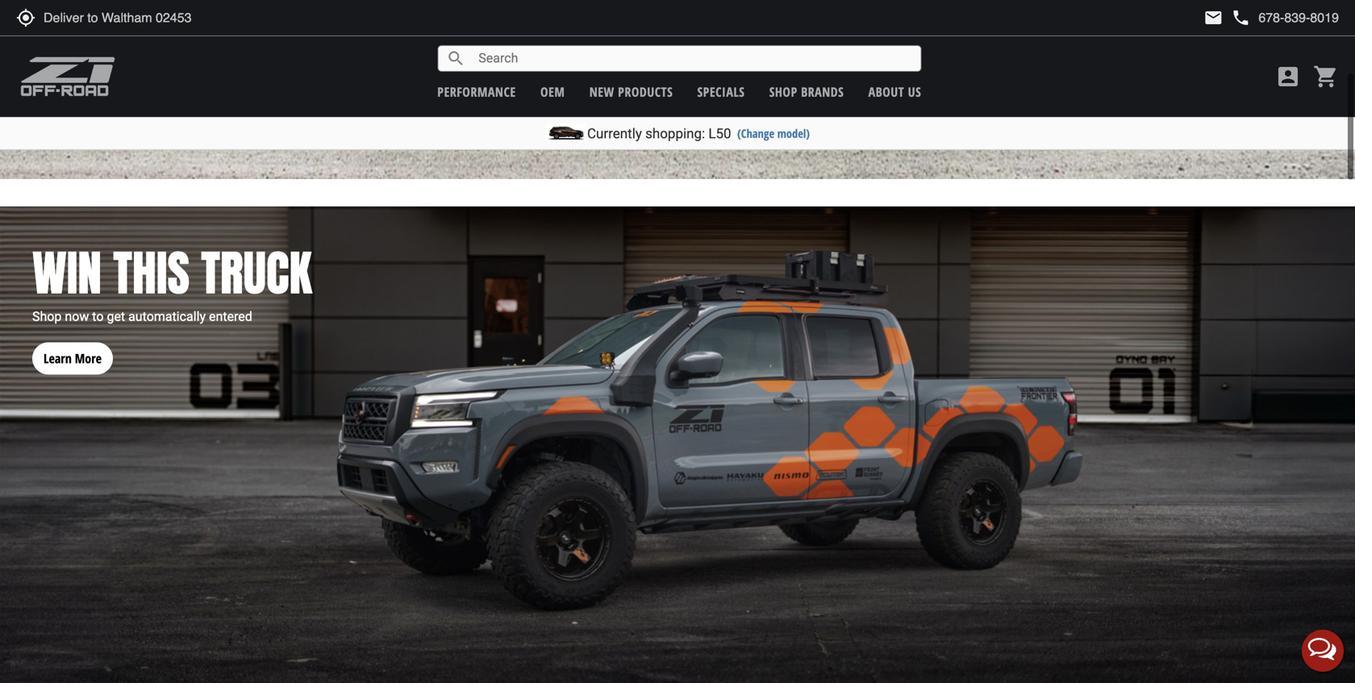 Task type: describe. For each thing, give the bounding box(es) containing it.
shopping_cart
[[1314, 64, 1339, 90]]

us
[[908, 83, 922, 100]]

shopping_cart link
[[1310, 64, 1339, 90]]

search
[[446, 49, 466, 68]]

my_location
[[16, 8, 36, 27]]

mail phone
[[1204, 8, 1251, 27]]

phone link
[[1232, 8, 1339, 27]]

mail link
[[1204, 8, 1223, 27]]

l50
[[709, 125, 731, 142]]

entered
[[209, 309, 252, 324]]

performance
[[438, 83, 516, 100]]

win this truck shop now to get automatically entered image
[[0, 206, 1356, 683]]

performance link
[[438, 83, 516, 100]]

currently shopping: l50 (change model)
[[587, 125, 810, 142]]

new products
[[590, 83, 673, 100]]

oem link
[[541, 83, 565, 100]]

phone
[[1232, 8, 1251, 27]]

oem
[[541, 83, 565, 100]]

new products link
[[590, 83, 673, 100]]

mail
[[1204, 8, 1223, 27]]

qx60 hq infiniti qx60 upgrades, maintenance & repair parts all in one place. image
[[0, 0, 1356, 179]]

shopping:
[[646, 125, 705, 142]]

(change model) link
[[738, 125, 810, 141]]

this
[[113, 237, 190, 309]]

account_box
[[1276, 64, 1301, 90]]

z1 motorsports logo image
[[20, 56, 116, 97]]

about us link
[[869, 83, 922, 100]]

account_box link
[[1272, 64, 1305, 90]]

win
[[32, 237, 102, 309]]

specials
[[698, 83, 745, 100]]



Task type: locate. For each thing, give the bounding box(es) containing it.
about
[[869, 83, 905, 100]]

products
[[618, 83, 673, 100]]

about us
[[869, 83, 922, 100]]

(change
[[738, 125, 775, 141]]

model)
[[778, 125, 810, 141]]

learn more link
[[32, 326, 113, 375]]

currently
[[587, 125, 642, 142]]

truck
[[201, 237, 312, 309]]

to
[[92, 309, 104, 324]]

win this truck shop now to get automatically entered
[[32, 237, 312, 324]]

shop left now
[[32, 309, 62, 324]]

now
[[65, 309, 89, 324]]

more
[[75, 350, 102, 367]]

automatically
[[128, 309, 206, 324]]

shop left brands
[[770, 83, 798, 100]]

brands
[[801, 83, 844, 100]]

shop inside 'win this truck shop now to get automatically entered'
[[32, 309, 62, 324]]

shop
[[770, 83, 798, 100], [32, 309, 62, 324]]

shop brands
[[770, 83, 844, 100]]

shop brands link
[[770, 83, 844, 100]]

new
[[590, 83, 615, 100]]

learn more
[[44, 350, 102, 367]]

learn
[[44, 350, 72, 367]]

1 vertical spatial shop
[[32, 309, 62, 324]]

1 horizontal spatial shop
[[770, 83, 798, 100]]

Search search field
[[466, 46, 921, 71]]

0 vertical spatial shop
[[770, 83, 798, 100]]

0 horizontal spatial shop
[[32, 309, 62, 324]]

specials link
[[698, 83, 745, 100]]

get
[[107, 309, 125, 324]]



Task type: vqa. For each thing, say whether or not it's contained in the screenshot.
Shop brands
yes



